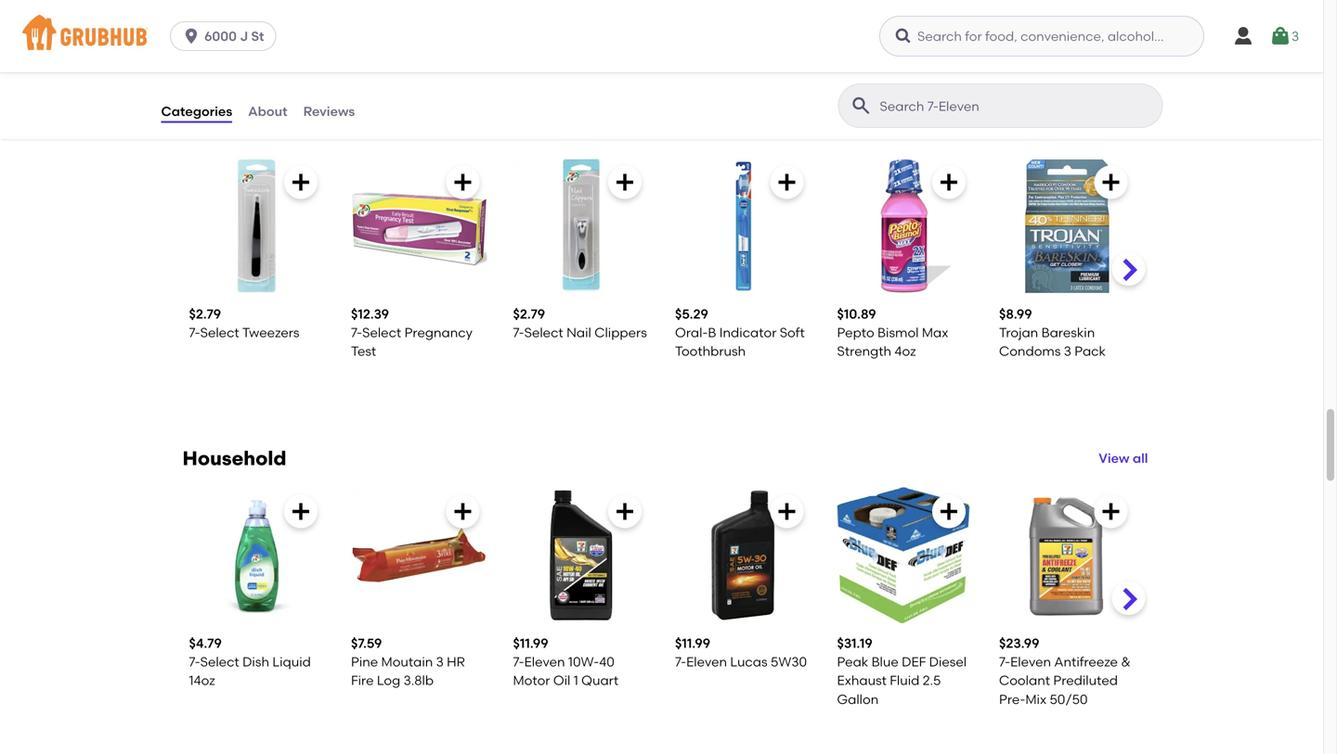 Task type: vqa. For each thing, say whether or not it's contained in the screenshot.


Task type: describe. For each thing, give the bounding box(es) containing it.
svg image for $4.79 7-select dish liquid 14oz
[[290, 501, 312, 523]]

7- for 7-eleven 10w-40 motor oil 1 quart
[[513, 655, 524, 670]]

test
[[351, 344, 376, 360]]

$5.29 oral-b indicator soft toothbrush
[[675, 306, 805, 360]]

50/50
[[1050, 692, 1088, 708]]

$23.99
[[999, 636, 1039, 652]]

7-select dish liquid 14oz image
[[189, 488, 325, 624]]

select for tweezers
[[200, 325, 239, 341]]

$2.79 for $2.79 7-select tweezers
[[189, 306, 221, 322]]

dish
[[242, 655, 269, 670]]

berkeley farms whole milk gallon button
[[992, 0, 1143, 58]]

6000
[[204, 28, 237, 44]]

motor
[[513, 673, 550, 689]]

berkeley farms whole milk gallon
[[999, 0, 1111, 30]]

1
[[574, 673, 578, 689]]

7- for 7-select nail clippers
[[513, 325, 524, 341]]

svg image inside 3 button
[[1269, 25, 1292, 47]]

hot
[[924, 14, 947, 30]]

view all for personal care
[[1099, 121, 1148, 137]]

$10.89 pepto bismol max strength 4oz
[[837, 306, 948, 360]]

& inside $23.99 7-eleven antifreeze & coolant prediluted pre-mix 50/50
[[1121, 655, 1131, 670]]

toothbrush
[[675, 344, 746, 360]]

svg image inside 6000 j st button
[[182, 27, 201, 46]]

b
[[708, 325, 716, 341]]

antifreeze
[[1054, 655, 1118, 670]]

lucas
[[730, 655, 768, 670]]

pine moutain 3 hr fire log 3.8lb image
[[351, 488, 487, 624]]

hr
[[447, 655, 465, 670]]

$11.99 for $11.99 7-eleven 10w-40 motor oil 1 quart
[[513, 636, 548, 652]]

7- for 7-eleven lucas 5w30
[[675, 655, 686, 670]]

white
[[189, 0, 226, 11]]

def
[[902, 655, 926, 670]]

svg image for $7.59 pine moutain 3 hr fire log 3.8lb
[[452, 501, 474, 523]]

magnifying glass icon image
[[850, 95, 872, 117]]

personal
[[182, 117, 268, 141]]

11oz
[[288, 14, 312, 30]]

about button
[[247, 72, 288, 139]]

noodle
[[837, 14, 883, 30]]

all for personal care
[[1133, 121, 1148, 137]]

pine
[[351, 655, 378, 670]]

7-select tweezers image
[[189, 158, 325, 294]]

trojan
[[999, 325, 1038, 341]]

& inside nongshim bowl noodle soup, hot & spicy 3.03oz
[[950, 14, 960, 30]]

$8.99
[[999, 306, 1032, 322]]

milk
[[1042, 14, 1067, 30]]

$7.59
[[351, 636, 382, 652]]

7- for 7-select pregnancy test
[[351, 325, 362, 341]]

log
[[377, 673, 400, 689]]

svg image for $11.99 7-eleven 10w-40 motor oil 1 quart
[[614, 501, 636, 523]]

svg image for $23.99 7-eleven antifreeze & coolant prediluted pre-mix 50/50
[[1100, 501, 1122, 523]]

pregnancy
[[404, 325, 473, 341]]

nongshim
[[837, 0, 903, 11]]

oral-
[[675, 325, 708, 341]]

whole
[[999, 14, 1039, 30]]

st
[[251, 28, 264, 44]]

farms
[[1055, 0, 1094, 11]]

40
[[599, 655, 615, 670]]

nongshim bowl noodle soup, hot & spicy 3.03oz
[[837, 0, 960, 49]]

spicy
[[837, 33, 871, 49]]

7-select pregnancy test image
[[351, 158, 487, 294]]

3 inside the $8.99 trojan bareskin condoms 3 pack
[[1064, 344, 1071, 360]]

14oz
[[189, 673, 215, 689]]

tweezers
[[242, 325, 299, 341]]

7- for 7-select dish liquid 14oz
[[189, 655, 200, 670]]

blue
[[872, 655, 899, 670]]

liquid
[[272, 655, 311, 670]]

$11.99 7-eleven lucas 5w30
[[675, 636, 807, 670]]

svg image for $8.99 trojan bareskin condoms 3 pack
[[1100, 171, 1122, 193]]

mix
[[1025, 692, 1047, 708]]

castle
[[229, 0, 270, 11]]

$2.79 for $2.79 7-select nail clippers
[[513, 306, 545, 322]]

$11.99 7-eleven 10w-40 motor oil 1 quart
[[513, 636, 619, 689]]

$23.99 7-eleven antifreeze & coolant prediluted pre-mix 50/50
[[999, 636, 1131, 708]]

pack
[[1075, 344, 1106, 360]]

4oz
[[895, 344, 916, 360]]

clippers
[[594, 325, 647, 341]]

$31.19
[[837, 636, 873, 652]]

select for nail
[[524, 325, 563, 341]]

household
[[182, 447, 286, 471]]

$2.79 7-select nail clippers
[[513, 306, 647, 341]]

quart
[[581, 673, 619, 689]]

reviews button
[[302, 72, 356, 139]]

all for household
[[1133, 451, 1148, 467]]

peak
[[837, 655, 868, 670]]

$10.89
[[837, 306, 876, 322]]

view for household
[[1099, 451, 1130, 467]]

Search 7-Eleven search field
[[878, 98, 1157, 115]]

trojan bareskin condoms 3 pack image
[[999, 158, 1135, 294]]



Task type: locate. For each thing, give the bounding box(es) containing it.
main navigation navigation
[[0, 0, 1323, 72]]

0 vertical spatial view all button
[[1099, 120, 1148, 139]]

about
[[248, 103, 287, 119]]

pre-
[[999, 692, 1025, 708]]

$2.79
[[189, 306, 221, 322], [513, 306, 545, 322]]

7- for 7-eleven antifreeze & coolant prediluted pre-mix 50/50
[[999, 655, 1010, 670]]

gallon down farms in the top of the page
[[1070, 14, 1111, 30]]

1 $2.79 from the left
[[189, 306, 221, 322]]

7- down $23.99
[[999, 655, 1010, 670]]

& right the hot
[[950, 14, 960, 30]]

svg image for $11.99 7-eleven lucas 5w30
[[776, 501, 798, 523]]

select down $12.39
[[362, 325, 401, 341]]

3 eleven from the left
[[1010, 655, 1051, 670]]

0 vertical spatial all
[[1133, 121, 1148, 137]]

oil
[[553, 673, 570, 689]]

7- left lucas
[[675, 655, 686, 670]]

categories button
[[160, 72, 233, 139]]

personal care
[[182, 117, 321, 141]]

7- inside the $4.79 7-select dish liquid 14oz
[[189, 655, 200, 670]]

0 horizontal spatial 3
[[436, 655, 444, 670]]

10w-
[[568, 655, 599, 670]]

$11.99 for $11.99 7-eleven lucas 5w30
[[675, 636, 710, 652]]

7-
[[189, 325, 200, 341], [351, 325, 362, 341], [513, 325, 524, 341], [189, 655, 200, 670], [513, 655, 524, 670], [675, 655, 686, 670], [999, 655, 1010, 670]]

$5.29
[[675, 306, 708, 322]]

0 vertical spatial view all
[[1099, 121, 1148, 137]]

max
[[922, 325, 948, 341]]

svg image for $10.89 pepto bismol max strength 4oz
[[938, 171, 960, 193]]

7- for 7-select tweezers
[[189, 325, 200, 341]]

$4.79 7-select dish liquid 14oz
[[189, 636, 311, 689]]

$7.59 pine moutain 3 hr fire log 3.8lb
[[351, 636, 465, 689]]

white castle cheeseburgers 11oz button
[[182, 0, 332, 58]]

indicator
[[719, 325, 777, 341]]

svg image for $31.19 peak blue def diesel exhaust fluid 2.5 gallon
[[938, 501, 960, 523]]

prediluted
[[1053, 673, 1118, 689]]

0 horizontal spatial gallon
[[837, 692, 879, 708]]

1 eleven from the left
[[524, 655, 565, 670]]

$8.99 trojan bareskin condoms 3 pack
[[999, 306, 1106, 360]]

7- inside $11.99 7-eleven 10w-40 motor oil 1 quart
[[513, 655, 524, 670]]

pepto
[[837, 325, 874, 341]]

bowl
[[906, 0, 936, 11]]

nail
[[567, 325, 591, 341]]

eleven inside $11.99 7-eleven lucas 5w30
[[686, 655, 727, 670]]

5w30
[[771, 655, 807, 670]]

gallon inside $31.19 peak blue def diesel exhaust fluid 2.5 gallon
[[837, 692, 879, 708]]

eleven
[[524, 655, 565, 670], [686, 655, 727, 670], [1010, 655, 1051, 670]]

$4.79
[[189, 636, 222, 652]]

eleven up 'coolant'
[[1010, 655, 1051, 670]]

view all button for household
[[1099, 450, 1148, 468]]

svg image for $5.29 oral-b indicator soft toothbrush
[[776, 171, 798, 193]]

eleven inside $23.99 7-eleven antifreeze & coolant prediluted pre-mix 50/50
[[1010, 655, 1051, 670]]

white castle cheeseburgers 11oz
[[189, 0, 312, 30]]

1 view from the top
[[1099, 121, 1130, 137]]

svg image
[[182, 27, 201, 46], [290, 171, 312, 193], [776, 171, 798, 193], [452, 501, 474, 523], [614, 501, 636, 523]]

7- up 14oz
[[189, 655, 200, 670]]

$11.99 inside $11.99 7-eleven lucas 5w30
[[675, 636, 710, 652]]

1 horizontal spatial eleven
[[686, 655, 727, 670]]

2 vertical spatial 3
[[436, 655, 444, 670]]

6000 j st button
[[170, 21, 284, 51]]

7- inside the $12.39 7-select pregnancy test
[[351, 325, 362, 341]]

7- up test
[[351, 325, 362, 341]]

bismol
[[878, 325, 919, 341]]

3 inside "$7.59 pine moutain 3 hr fire log 3.8lb"
[[436, 655, 444, 670]]

7- inside $2.79 7-select nail clippers
[[513, 325, 524, 341]]

eleven inside $11.99 7-eleven 10w-40 motor oil 1 quart
[[524, 655, 565, 670]]

2 $2.79 from the left
[[513, 306, 545, 322]]

1 view all from the top
[[1099, 121, 1148, 137]]

view for personal care
[[1099, 121, 1130, 137]]

gallon down the "exhaust"
[[837, 692, 879, 708]]

$12.39 7-select pregnancy test
[[351, 306, 473, 360]]

all
[[1133, 121, 1148, 137], [1133, 451, 1148, 467]]

soup,
[[886, 14, 921, 30]]

select down $4.79
[[200, 655, 239, 670]]

select
[[200, 325, 239, 341], [362, 325, 401, 341], [524, 325, 563, 341], [200, 655, 239, 670]]

select inside the $12.39 7-select pregnancy test
[[362, 325, 401, 341]]

0 vertical spatial view
[[1099, 121, 1130, 137]]

select inside $2.79 7-select nail clippers
[[524, 325, 563, 341]]

0 horizontal spatial $11.99
[[513, 636, 548, 652]]

3.03oz
[[874, 33, 915, 49]]

7- up motor
[[513, 655, 524, 670]]

select for dish
[[200, 655, 239, 670]]

2 eleven from the left
[[686, 655, 727, 670]]

1 vertical spatial view all button
[[1099, 450, 1148, 468]]

eleven for lucas
[[686, 655, 727, 670]]

eleven left lucas
[[686, 655, 727, 670]]

coolant
[[999, 673, 1050, 689]]

$2.79 inside $2.79 7-select tweezers
[[189, 306, 221, 322]]

peak blue def diesel exhaust fluid 2.5 gallon image
[[837, 488, 973, 624]]

moutain
[[381, 655, 433, 670]]

1 horizontal spatial &
[[1121, 655, 1131, 670]]

Search for food, convenience, alcohol... search field
[[879, 16, 1204, 57]]

fire
[[351, 673, 374, 689]]

view all button for personal care
[[1099, 120, 1148, 139]]

2 horizontal spatial eleven
[[1010, 655, 1051, 670]]

1 vertical spatial 3
[[1064, 344, 1071, 360]]

$11.99 inside $11.99 7-eleven 10w-40 motor oil 1 quart
[[513, 636, 548, 652]]

reviews
[[303, 103, 355, 119]]

view all
[[1099, 121, 1148, 137], [1099, 451, 1148, 467]]

strength
[[837, 344, 891, 360]]

j
[[240, 28, 248, 44]]

7- inside $11.99 7-eleven lucas 5w30
[[675, 655, 686, 670]]

berkeley
[[999, 0, 1052, 11]]

select for pregnancy
[[362, 325, 401, 341]]

& right antifreeze
[[1121, 655, 1131, 670]]

1 vertical spatial view all
[[1099, 451, 1148, 467]]

7- inside $23.99 7-eleven antifreeze & coolant prediluted pre-mix 50/50
[[999, 655, 1010, 670]]

2 view all from the top
[[1099, 451, 1148, 467]]

2 horizontal spatial 3
[[1292, 28, 1299, 44]]

7- left 'tweezers'
[[189, 325, 200, 341]]

6000 j st
[[204, 28, 264, 44]]

svg image for $12.39 7-select pregnancy test
[[452, 171, 474, 193]]

select inside $2.79 7-select tweezers
[[200, 325, 239, 341]]

categories
[[161, 103, 232, 119]]

fluid
[[890, 673, 920, 689]]

0 vertical spatial gallon
[[1070, 14, 1111, 30]]

condoms
[[999, 344, 1061, 360]]

$31.19 peak blue def diesel exhaust fluid 2.5 gallon
[[837, 636, 967, 708]]

svg image for $2.79 7-select nail clippers
[[614, 171, 636, 193]]

nongshim bowl noodle soup, hot & spicy 3.03oz button
[[830, 0, 981, 58]]

1 $11.99 from the left
[[513, 636, 548, 652]]

0 vertical spatial &
[[950, 14, 960, 30]]

cheeseburgers
[[189, 14, 285, 30]]

select left nail
[[524, 325, 563, 341]]

7-eleven 10w-40 motor oil 1 quart image
[[513, 488, 649, 624]]

oral-b indicator soft toothbrush image
[[675, 158, 811, 294]]

1 vertical spatial view
[[1099, 451, 1130, 467]]

2.5
[[923, 673, 941, 689]]

2 view from the top
[[1099, 451, 1130, 467]]

pepto bismol max strength 4oz image
[[837, 158, 973, 294]]

3.8lb
[[404, 673, 434, 689]]

7-eleven antifreeze & coolant prediluted pre-mix 50/50 image
[[999, 488, 1135, 624]]

eleven up motor
[[524, 655, 565, 670]]

1 vertical spatial gallon
[[837, 692, 879, 708]]

view all button
[[1099, 120, 1148, 139], [1099, 450, 1148, 468]]

1 horizontal spatial 3
[[1064, 344, 1071, 360]]

7-eleven lucas 5w30 image
[[675, 488, 811, 624]]

2 all from the top
[[1133, 451, 1148, 467]]

&
[[950, 14, 960, 30], [1121, 655, 1131, 670]]

1 all from the top
[[1133, 121, 1148, 137]]

care
[[273, 117, 321, 141]]

2 $11.99 from the left
[[675, 636, 710, 652]]

svg image for $2.79 7-select tweezers
[[290, 171, 312, 193]]

svg image
[[1232, 25, 1255, 47], [1269, 25, 1292, 47], [894, 27, 913, 46], [452, 171, 474, 193], [614, 171, 636, 193], [938, 171, 960, 193], [1100, 171, 1122, 193], [290, 501, 312, 523], [776, 501, 798, 523], [938, 501, 960, 523], [1100, 501, 1122, 523]]

$2.79 7-select tweezers
[[189, 306, 299, 341]]

$11.99
[[513, 636, 548, 652], [675, 636, 710, 652]]

1 vertical spatial all
[[1133, 451, 1148, 467]]

3 inside button
[[1292, 28, 1299, 44]]

0 horizontal spatial $2.79
[[189, 306, 221, 322]]

view all for household
[[1099, 451, 1148, 467]]

diesel
[[929, 655, 967, 670]]

view
[[1099, 121, 1130, 137], [1099, 451, 1130, 467]]

1 view all button from the top
[[1099, 120, 1148, 139]]

eleven for 10w-
[[524, 655, 565, 670]]

1 horizontal spatial gallon
[[1070, 14, 1111, 30]]

7- inside $2.79 7-select tweezers
[[189, 325, 200, 341]]

0 horizontal spatial &
[[950, 14, 960, 30]]

select left 'tweezers'
[[200, 325, 239, 341]]

3 button
[[1269, 20, 1299, 53]]

eleven for antifreeze
[[1010, 655, 1051, 670]]

exhaust
[[837, 673, 887, 689]]

2 view all button from the top
[[1099, 450, 1148, 468]]

1 horizontal spatial $11.99
[[675, 636, 710, 652]]

soft
[[780, 325, 805, 341]]

$2.79 inside $2.79 7-select nail clippers
[[513, 306, 545, 322]]

1 horizontal spatial $2.79
[[513, 306, 545, 322]]

0 horizontal spatial eleven
[[524, 655, 565, 670]]

gallon inside berkeley farms whole milk gallon
[[1070, 14, 1111, 30]]

0 vertical spatial 3
[[1292, 28, 1299, 44]]

7-select nail clippers image
[[513, 158, 649, 294]]

bareskin
[[1041, 325, 1095, 341]]

gallon
[[1070, 14, 1111, 30], [837, 692, 879, 708]]

select inside the $4.79 7-select dish liquid 14oz
[[200, 655, 239, 670]]

1 vertical spatial &
[[1121, 655, 1131, 670]]

7- left nail
[[513, 325, 524, 341]]



